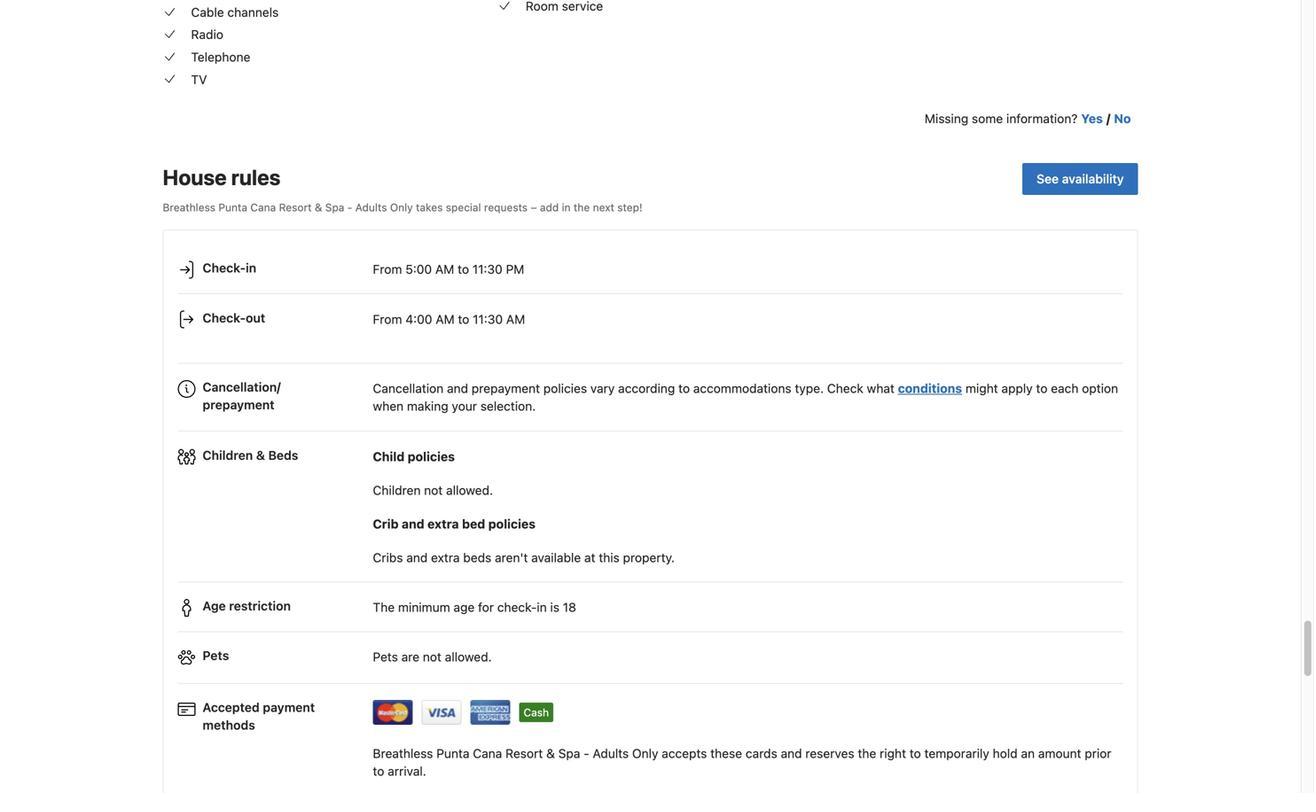 Task type: vqa. For each thing, say whether or not it's contained in the screenshot.
& for Breathless Punta Cana Resort & Spa - Adults Only takes special requests – add in the next step!
yes



Task type: describe. For each thing, give the bounding box(es) containing it.
11:30 pm
[[473, 262, 524, 277]]

children for children & beds
[[203, 448, 253, 463]]

for
[[478, 600, 494, 615]]

cancellation/ prepayment
[[203, 380, 281, 413]]

restriction
[[229, 599, 291, 614]]

check-
[[497, 600, 537, 615]]

yes button
[[1081, 110, 1103, 128]]

beds
[[463, 551, 492, 565]]

amount
[[1038, 747, 1082, 761]]

children & beds
[[203, 448, 298, 463]]

accepted payment methods
[[203, 701, 315, 733]]

child policies
[[373, 450, 455, 464]]

no
[[1114, 111, 1131, 126]]

radio
[[191, 27, 223, 42]]

the inside breathless punta cana resort & spa - adults only accepts these cards and reserves the right to temporarily hold an amount prior to arrival.
[[858, 747, 876, 761]]

might apply to each option when making your selection.
[[373, 382, 1118, 414]]

to right 4:00 am
[[458, 312, 469, 327]]

to inside might apply to each option when making your selection.
[[1036, 382, 1048, 396]]

children not allowed.
[[373, 483, 493, 498]]

children for children not allowed.
[[373, 483, 421, 498]]

selection.
[[480, 399, 536, 414]]

might
[[966, 382, 998, 396]]

cash
[[524, 707, 549, 719]]

adults for accepts
[[593, 747, 629, 761]]

cribs and extra beds aren't available at this property.
[[373, 551, 675, 565]]

at
[[584, 551, 596, 565]]

temporarily
[[925, 747, 990, 761]]

some
[[972, 111, 1003, 126]]

check-out
[[203, 311, 265, 325]]

yes
[[1081, 111, 1103, 126]]

cable channels
[[191, 5, 279, 19]]

prior
[[1085, 747, 1112, 761]]

when
[[373, 399, 404, 414]]

visa image
[[422, 701, 462, 726]]

according
[[618, 382, 675, 396]]

right
[[880, 747, 906, 761]]

an
[[1021, 747, 1035, 761]]

conditions
[[898, 382, 962, 396]]

methods
[[203, 718, 255, 733]]

these
[[711, 747, 742, 761]]

next
[[593, 201, 614, 214]]

arrival.
[[388, 765, 426, 779]]

payment
[[263, 701, 315, 715]]

accepted payment methods and conditions element
[[178, 692, 1123, 732]]

4:00 am
[[406, 312, 455, 327]]

add
[[540, 201, 559, 214]]

what
[[867, 382, 895, 396]]

mastercard image
[[373, 701, 414, 726]]

pets are not allowed.
[[373, 650, 492, 665]]

and inside breathless punta cana resort & spa - adults only accepts these cards and reserves the right to temporarily hold an amount prior to arrival.
[[781, 747, 802, 761]]

this
[[599, 551, 620, 565]]

availability
[[1062, 171, 1124, 186]]

extra for beds
[[431, 551, 460, 565]]

are
[[401, 650, 420, 665]]

house rules
[[163, 165, 281, 190]]

–
[[531, 201, 537, 214]]

to left arrival.
[[373, 765, 384, 779]]

1 horizontal spatial prepayment
[[472, 382, 540, 396]]

cards
[[746, 747, 778, 761]]

pets for pets are not allowed.
[[373, 650, 398, 665]]

see
[[1037, 171, 1059, 186]]

5:00 am
[[406, 262, 454, 277]]

prepayment inside cancellation/ prepayment
[[203, 398, 275, 413]]

vary
[[590, 382, 615, 396]]

1 vertical spatial not
[[423, 650, 442, 665]]

no button
[[1114, 110, 1131, 128]]

the
[[373, 600, 395, 615]]

option
[[1082, 382, 1118, 396]]

requests
[[484, 201, 528, 214]]

18
[[563, 600, 576, 615]]

child
[[373, 450, 405, 464]]

11:30 am
[[473, 312, 525, 327]]

breathless punta cana resort & spa - adults only accepts these cards and reserves the right to temporarily hold an amount prior to arrival.
[[373, 747, 1112, 779]]

step!
[[617, 201, 643, 214]]

- for takes
[[347, 201, 352, 214]]

& for breathless punta cana resort & spa - adults only accepts these cards and reserves the right to temporarily hold an amount prior to arrival.
[[546, 747, 555, 761]]

check-in
[[203, 261, 256, 276]]

tv
[[191, 72, 207, 87]]

minimum
[[398, 600, 450, 615]]

is
[[550, 600, 560, 615]]

accepted
[[203, 701, 260, 715]]

crib
[[373, 517, 399, 532]]

accepts
[[662, 747, 707, 761]]

special
[[446, 201, 481, 214]]



Task type: locate. For each thing, give the bounding box(es) containing it.
check- for out
[[203, 311, 246, 325]]

1 horizontal spatial only
[[632, 747, 658, 761]]

policies up aren't
[[488, 517, 536, 532]]

to right 5:00 am
[[458, 262, 469, 277]]

children left beds
[[203, 448, 253, 463]]

1 vertical spatial children
[[373, 483, 421, 498]]

0 horizontal spatial -
[[347, 201, 352, 214]]

0 vertical spatial resort
[[279, 201, 312, 214]]

2 horizontal spatial in
[[562, 201, 571, 214]]

punta for breathless punta cana resort & spa - adults only takes special requests – add in the next step!
[[219, 201, 247, 214]]

telephone
[[191, 50, 250, 64]]

cribs
[[373, 551, 403, 565]]

0 horizontal spatial punta
[[219, 201, 247, 214]]

cana for breathless punta cana resort & spa - adults only takes special requests – add in the next step!
[[250, 201, 276, 214]]

1 horizontal spatial children
[[373, 483, 421, 498]]

1 from from the top
[[373, 262, 402, 277]]

1 horizontal spatial breathless
[[373, 747, 433, 761]]

- for accepts
[[584, 747, 589, 761]]

missing some information? yes / no
[[925, 111, 1131, 126]]

2 horizontal spatial &
[[546, 747, 555, 761]]

only for takes
[[390, 201, 413, 214]]

1 horizontal spatial resort
[[506, 747, 543, 761]]

- down accepted payment methods and conditions element
[[584, 747, 589, 761]]

out
[[246, 311, 265, 325]]

see availability button
[[1023, 163, 1138, 195]]

only left 'accepts'
[[632, 747, 658, 761]]

0 vertical spatial punta
[[219, 201, 247, 214]]

0 horizontal spatial &
[[256, 448, 265, 463]]

1 horizontal spatial policies
[[488, 517, 536, 532]]

2 from from the top
[[373, 312, 402, 327]]

2 horizontal spatial policies
[[543, 382, 587, 396]]

your
[[452, 399, 477, 414]]

1 vertical spatial cana
[[473, 747, 502, 761]]

1 vertical spatial in
[[246, 261, 256, 276]]

spa
[[325, 201, 344, 214], [558, 747, 580, 761]]

cana for breathless punta cana resort & spa - adults only accepts these cards and reserves the right to temporarily hold an amount prior to arrival.
[[473, 747, 502, 761]]

channels
[[227, 5, 279, 19]]

cancellation/
[[203, 380, 281, 395]]

/
[[1107, 111, 1111, 126]]

punta inside breathless punta cana resort & spa - adults only accepts these cards and reserves the right to temporarily hold an amount prior to arrival.
[[437, 747, 470, 761]]

prepayment down cancellation/
[[203, 398, 275, 413]]

making
[[407, 399, 448, 414]]

policies left vary
[[543, 382, 587, 396]]

breathless inside breathless punta cana resort & spa - adults only accepts these cards and reserves the right to temporarily hold an amount prior to arrival.
[[373, 747, 433, 761]]

cable
[[191, 5, 224, 19]]

1 horizontal spatial -
[[584, 747, 589, 761]]

apply
[[1002, 382, 1033, 396]]

1 vertical spatial breathless
[[373, 747, 433, 761]]

1 vertical spatial punta
[[437, 747, 470, 761]]

spa for takes
[[325, 201, 344, 214]]

breathless down house
[[163, 201, 216, 214]]

cancellation
[[373, 382, 444, 396]]

accommodations
[[693, 382, 792, 396]]

hold
[[993, 747, 1018, 761]]

2 vertical spatial &
[[546, 747, 555, 761]]

to right according
[[678, 382, 690, 396]]

0 vertical spatial spa
[[325, 201, 344, 214]]

1 vertical spatial prepayment
[[203, 398, 275, 413]]

only for accepts
[[632, 747, 658, 761]]

0 horizontal spatial prepayment
[[203, 398, 275, 413]]

reserves
[[806, 747, 855, 761]]

and for cribs
[[406, 551, 428, 565]]

resort for accepts
[[506, 747, 543, 761]]

0 horizontal spatial pets
[[203, 649, 229, 664]]

house
[[163, 165, 227, 190]]

cancellation and prepayment policies vary according to accommodations type. check what conditions
[[373, 382, 962, 396]]

cana inside breathless punta cana resort & spa - adults only accepts these cards and reserves the right to temporarily hold an amount prior to arrival.
[[473, 747, 502, 761]]

the
[[574, 201, 590, 214], [858, 747, 876, 761]]

1 vertical spatial allowed.
[[445, 650, 492, 665]]

extra for bed
[[428, 517, 459, 532]]

punta down visa "image"
[[437, 747, 470, 761]]

2 check- from the top
[[203, 311, 246, 325]]

not right are
[[423, 650, 442, 665]]

resort down cash
[[506, 747, 543, 761]]

-
[[347, 201, 352, 214], [584, 747, 589, 761]]

children down child
[[373, 483, 421, 498]]

1 vertical spatial spa
[[558, 747, 580, 761]]

age restriction
[[203, 599, 291, 614]]

0 vertical spatial check-
[[203, 261, 246, 276]]

0 horizontal spatial in
[[246, 261, 256, 276]]

conditions link
[[898, 382, 962, 396]]

to
[[458, 262, 469, 277], [458, 312, 469, 327], [678, 382, 690, 396], [1036, 382, 1048, 396], [910, 747, 921, 761], [373, 765, 384, 779]]

pets
[[203, 649, 229, 664], [373, 650, 398, 665]]

pets for pets
[[203, 649, 229, 664]]

0 vertical spatial policies
[[543, 382, 587, 396]]

and
[[447, 382, 468, 396], [402, 517, 425, 532], [406, 551, 428, 565], [781, 747, 802, 761]]

and for cancellation
[[447, 382, 468, 396]]

resort
[[279, 201, 312, 214], [506, 747, 543, 761]]

1 horizontal spatial adults
[[593, 747, 629, 761]]

1 vertical spatial only
[[632, 747, 658, 761]]

in left is
[[537, 600, 547, 615]]

type.
[[795, 382, 824, 396]]

not
[[424, 483, 443, 498], [423, 650, 442, 665]]

1 vertical spatial -
[[584, 747, 589, 761]]

check
[[827, 382, 864, 396]]

& for breathless punta cana resort & spa - adults only takes special requests – add in the next step!
[[315, 201, 322, 214]]

and right crib
[[402, 517, 425, 532]]

0 horizontal spatial spa
[[325, 201, 344, 214]]

prepayment up selection.
[[472, 382, 540, 396]]

breathless for breathless punta cana resort & spa - adults only accepts these cards and reserves the right to temporarily hold an amount prior to arrival.
[[373, 747, 433, 761]]

allowed.
[[446, 483, 493, 498], [445, 650, 492, 665]]

beds
[[268, 448, 298, 463]]

property.
[[623, 551, 675, 565]]

1 horizontal spatial punta
[[437, 747, 470, 761]]

0 vertical spatial from
[[373, 262, 402, 277]]

cana
[[250, 201, 276, 214], [473, 747, 502, 761]]

0 horizontal spatial adults
[[355, 201, 387, 214]]

0 vertical spatial cana
[[250, 201, 276, 214]]

0 vertical spatial extra
[[428, 517, 459, 532]]

the left right
[[858, 747, 876, 761]]

from for from 4:00 am to 11:30 am
[[373, 312, 402, 327]]

and for crib
[[402, 517, 425, 532]]

1 vertical spatial from
[[373, 312, 402, 327]]

1 horizontal spatial the
[[858, 747, 876, 761]]

american express image
[[470, 701, 511, 726]]

breathless punta cana resort & spa - adults only takes special requests – add in the next step!
[[163, 201, 643, 214]]

0 horizontal spatial breathless
[[163, 201, 216, 214]]

- inside breathless punta cana resort & spa - adults only accepts these cards and reserves the right to temporarily hold an amount prior to arrival.
[[584, 747, 589, 761]]

punta down house rules at the left top
[[219, 201, 247, 214]]

children
[[203, 448, 253, 463], [373, 483, 421, 498]]

adults
[[355, 201, 387, 214], [593, 747, 629, 761]]

adults down accepted payment methods and conditions element
[[593, 747, 629, 761]]

check- down "check-in"
[[203, 311, 246, 325]]

0 vertical spatial only
[[390, 201, 413, 214]]

1 vertical spatial policies
[[408, 450, 455, 464]]

0 vertical spatial the
[[574, 201, 590, 214]]

& inside breathless punta cana resort & spa - adults only accepts these cards and reserves the right to temporarily hold an amount prior to arrival.
[[546, 747, 555, 761]]

not down 'child policies'
[[424, 483, 443, 498]]

1 vertical spatial adults
[[593, 747, 629, 761]]

0 vertical spatial breathless
[[163, 201, 216, 214]]

1 horizontal spatial &
[[315, 201, 322, 214]]

check-
[[203, 261, 246, 276], [203, 311, 246, 325]]

adults for takes
[[355, 201, 387, 214]]

extra left bed at the left of the page
[[428, 517, 459, 532]]

breathless up arrival.
[[373, 747, 433, 761]]

0 vertical spatial allowed.
[[446, 483, 493, 498]]

2 vertical spatial policies
[[488, 517, 536, 532]]

2 vertical spatial in
[[537, 600, 547, 615]]

only left takes
[[390, 201, 413, 214]]

in
[[562, 201, 571, 214], [246, 261, 256, 276], [537, 600, 547, 615]]

0 horizontal spatial policies
[[408, 450, 455, 464]]

allowed. down age
[[445, 650, 492, 665]]

extra
[[428, 517, 459, 532], [431, 551, 460, 565]]

spa for accepts
[[558, 747, 580, 761]]

policies up children not allowed.
[[408, 450, 455, 464]]

pets left are
[[373, 650, 398, 665]]

available
[[531, 551, 581, 565]]

only inside breathless punta cana resort & spa - adults only accepts these cards and reserves the right to temporarily hold an amount prior to arrival.
[[632, 747, 658, 761]]

0 horizontal spatial the
[[574, 201, 590, 214]]

- left takes
[[347, 201, 352, 214]]

1 vertical spatial check-
[[203, 311, 246, 325]]

0 vertical spatial children
[[203, 448, 253, 463]]

cana down rules
[[250, 201, 276, 214]]

1 check- from the top
[[203, 261, 246, 276]]

1 vertical spatial resort
[[506, 747, 543, 761]]

allowed. up bed at the left of the page
[[446, 483, 493, 498]]

to right right
[[910, 747, 921, 761]]

pets down age
[[203, 649, 229, 664]]

takes
[[416, 201, 443, 214]]

1 horizontal spatial spa
[[558, 747, 580, 761]]

from left 5:00 am
[[373, 262, 402, 277]]

bed
[[462, 517, 485, 532]]

resort inside breathless punta cana resort & spa - adults only accepts these cards and reserves the right to temporarily hold an amount prior to arrival.
[[506, 747, 543, 761]]

spa inside breathless punta cana resort & spa - adults only accepts these cards and reserves the right to temporarily hold an amount prior to arrival.
[[558, 747, 580, 761]]

1 vertical spatial &
[[256, 448, 265, 463]]

adults left takes
[[355, 201, 387, 214]]

0 horizontal spatial cana
[[250, 201, 276, 214]]

missing
[[925, 111, 969, 126]]

aren't
[[495, 551, 528, 565]]

to left each
[[1036, 382, 1048, 396]]

1 vertical spatial the
[[858, 747, 876, 761]]

in right add
[[562, 201, 571, 214]]

age
[[203, 599, 226, 614]]

breathless for breathless punta cana resort & spa - adults only takes special requests – add in the next step!
[[163, 201, 216, 214]]

0 vertical spatial adults
[[355, 201, 387, 214]]

0 vertical spatial prepayment
[[472, 382, 540, 396]]

resort for takes
[[279, 201, 312, 214]]

and right cribs
[[406, 551, 428, 565]]

1 horizontal spatial in
[[537, 600, 547, 615]]

in up out at the left top
[[246, 261, 256, 276]]

check- for in
[[203, 261, 246, 276]]

each
[[1051, 382, 1079, 396]]

see availability
[[1037, 171, 1124, 186]]

0 vertical spatial in
[[562, 201, 571, 214]]

the left next
[[574, 201, 590, 214]]

from left 4:00 am
[[373, 312, 402, 327]]

0 vertical spatial not
[[424, 483, 443, 498]]

policies
[[543, 382, 587, 396], [408, 450, 455, 464], [488, 517, 536, 532]]

from 5:00 am to 11:30 pm
[[373, 262, 524, 277]]

and up your
[[447, 382, 468, 396]]

0 vertical spatial &
[[315, 201, 322, 214]]

check- up check-out
[[203, 261, 246, 276]]

1 horizontal spatial pets
[[373, 650, 398, 665]]

from for from 5:00 am to 11:30 pm
[[373, 262, 402, 277]]

from 4:00 am to 11:30 am
[[373, 312, 525, 327]]

0 horizontal spatial only
[[390, 201, 413, 214]]

crib and extra bed policies
[[373, 517, 536, 532]]

0 horizontal spatial children
[[203, 448, 253, 463]]

information?
[[1007, 111, 1078, 126]]

and right cards
[[781, 747, 802, 761]]

rules
[[231, 165, 281, 190]]

resort down rules
[[279, 201, 312, 214]]

adults inside breathless punta cana resort & spa - adults only accepts these cards and reserves the right to temporarily hold an amount prior to arrival.
[[593, 747, 629, 761]]

1 horizontal spatial cana
[[473, 747, 502, 761]]

cana down 'american express' "image"
[[473, 747, 502, 761]]

extra left beds
[[431, 551, 460, 565]]

0 horizontal spatial resort
[[279, 201, 312, 214]]

breathless
[[163, 201, 216, 214], [373, 747, 433, 761]]

punta for breathless punta cana resort & spa - adults only accepts these cards and reserves the right to temporarily hold an amount prior to arrival.
[[437, 747, 470, 761]]

0 vertical spatial -
[[347, 201, 352, 214]]

1 vertical spatial extra
[[431, 551, 460, 565]]

&
[[315, 201, 322, 214], [256, 448, 265, 463], [546, 747, 555, 761]]



